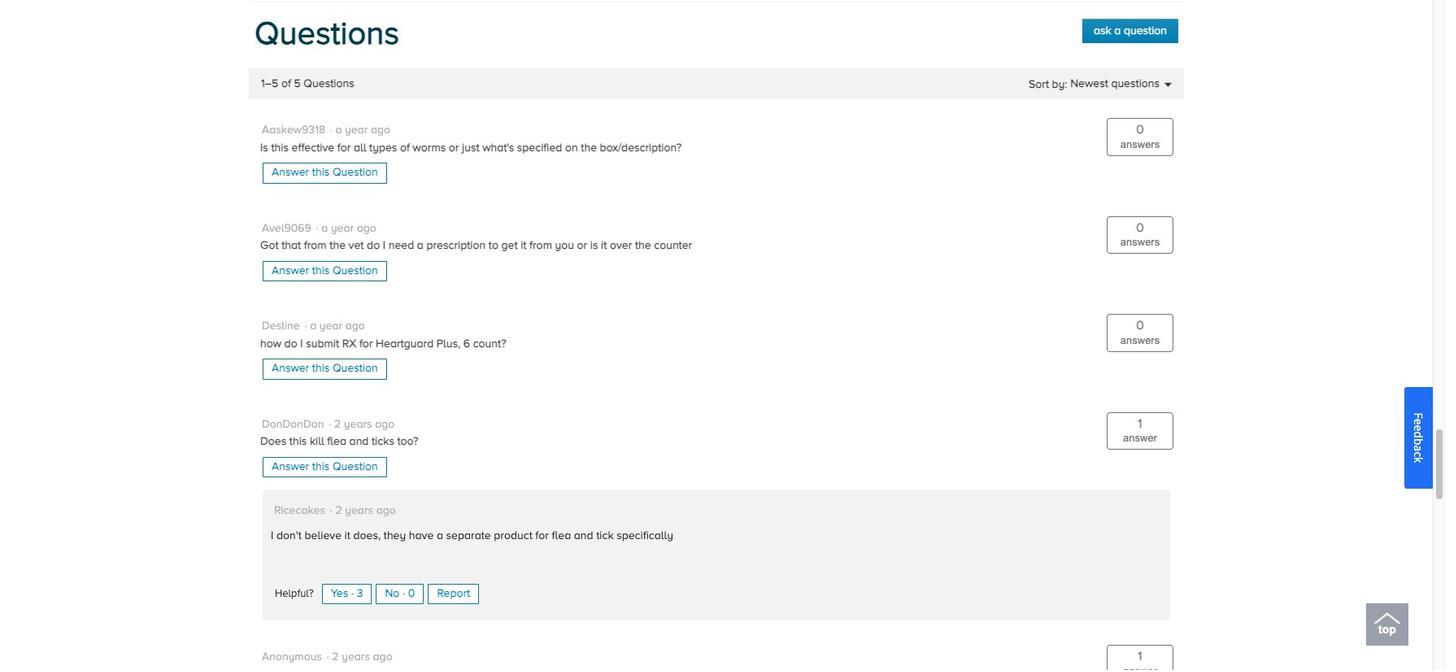 Task type: vqa. For each thing, say whether or not it's contained in the screenshot.


Task type: locate. For each thing, give the bounding box(es) containing it.
0 horizontal spatial from
[[304, 239, 327, 253]]

0 horizontal spatial the
[[330, 239, 346, 253]]

1 button
[[1108, 646, 1173, 671]]

year inside aaskew9318 · a year ago is this effective for all types of worms or just what's specified on the box/description?
[[345, 123, 368, 138]]

answer this question button
[[263, 163, 387, 184], [263, 261, 387, 282], [263, 359, 387, 380], [263, 457, 387, 478]]

0 vertical spatial of
[[281, 77, 291, 91]]

e
[[1412, 419, 1427, 425], [1412, 425, 1427, 432]]

years inside the dondondon · 2 years ago does this kill  flea and ticks too?
[[344, 417, 372, 432]]

it
[[521, 239, 527, 253], [601, 239, 607, 253], [345, 529, 351, 544]]

year inside "desline · a year ago how do i submit rx for heartguard plus, 6 count?"
[[320, 319, 343, 334]]

this for avel9069
[[312, 263, 330, 278]]

answer for from
[[272, 263, 309, 278]]

i don't believe it does, they have a separate product for flea and tick specifically
[[271, 529, 674, 544]]

question down rx
[[333, 361, 378, 376]]

answers for you
[[1121, 236, 1161, 249]]

a right aaskew9318 button
[[336, 123, 342, 138]]

ago up types
[[371, 123, 391, 138]]

· right avel9069
[[316, 221, 319, 236]]

1 vertical spatial i
[[300, 337, 303, 351]]

years for anonymous
[[342, 650, 370, 665]]

it left does,
[[345, 529, 351, 544]]

1 vertical spatial do
[[284, 337, 298, 351]]

is
[[591, 239, 598, 253]]

i inside avel9069 · a year ago got that from the vet do i need a prescription to get it from you or is it over the counter
[[383, 239, 386, 253]]

a right have at the left bottom of the page
[[437, 529, 443, 544]]

believe
[[305, 529, 342, 544]]

6
[[464, 337, 470, 351]]

does
[[260, 435, 287, 449]]

the right on
[[581, 141, 597, 155]]

2 right anonymous
[[332, 650, 339, 665]]

1 horizontal spatial the
[[581, 141, 597, 155]]

0 horizontal spatial of
[[281, 77, 291, 91]]

answer for kill
[[272, 460, 309, 474]]

· right anonymous
[[327, 650, 329, 665]]

· inside avel9069 · a year ago got that from the vet do i need a prescription to get it from you or is it over the counter
[[316, 221, 319, 236]]

1–5 of 5 questions
[[261, 77, 360, 91]]

from right that
[[304, 239, 327, 253]]

▼
[[1165, 81, 1173, 89]]

aaskew9318
[[262, 123, 326, 138]]

from left you
[[530, 239, 552, 253]]

i left submit
[[300, 337, 303, 351]]

0 vertical spatial years
[[344, 417, 372, 432]]

do right vet
[[367, 239, 380, 253]]

ago for types
[[371, 123, 391, 138]]

flea right kill
[[327, 435, 347, 449]]

answer this question down kill
[[272, 460, 378, 474]]

questions up 1–5 of 5 questions
[[255, 14, 400, 54]]

1 from from the left
[[304, 239, 327, 253]]

a right ask
[[1115, 23, 1122, 38]]

prescription
[[427, 239, 486, 253]]

the
[[581, 141, 597, 155], [330, 239, 346, 253], [635, 239, 651, 253]]

1 inside button
[[1139, 650, 1143, 665]]

for inside "desline · a year ago how do i submit rx for heartguard plus, 6 count?"
[[360, 337, 373, 351]]

year for submit
[[320, 319, 343, 334]]

2 e from the top
[[1412, 425, 1427, 432]]

a inside "desline · a year ago how do i submit rx for heartguard plus, 6 count?"
[[310, 319, 317, 334]]

4 answer from the top
[[272, 460, 309, 474]]

year inside avel9069 · a year ago got that from the vet do i need a prescription to get it from you or is it over the counter
[[331, 221, 354, 236]]

question down "all"
[[333, 165, 378, 180]]

0 horizontal spatial and
[[350, 435, 369, 449]]

2 0 answers from the top
[[1121, 220, 1161, 249]]

i left need
[[383, 239, 386, 253]]

1 vertical spatial of
[[400, 141, 410, 155]]

2 up believe
[[336, 504, 342, 519]]

answer down effective
[[272, 165, 309, 180]]

1 answer this question from the top
[[272, 165, 378, 180]]

is
[[260, 141, 268, 155]]

years up ticks
[[344, 417, 372, 432]]

how
[[260, 337, 282, 351]]

1 answer this question button from the top
[[263, 163, 387, 184]]

and inside the dondondon · 2 years ago does this kill  flea and ticks too?
[[350, 435, 369, 449]]

2 horizontal spatial i
[[383, 239, 386, 253]]

0 horizontal spatial i
[[271, 529, 274, 544]]

it right the is
[[601, 239, 607, 253]]

answer this question
[[272, 165, 378, 180], [272, 263, 378, 278], [272, 361, 378, 376], [272, 460, 378, 474]]

for right rx
[[360, 337, 373, 351]]

answer this question down effective
[[272, 165, 378, 180]]

flea left tick
[[552, 529, 571, 544]]

2 1 from the top
[[1139, 650, 1143, 665]]

year up submit
[[320, 319, 343, 334]]

0 vertical spatial or
[[449, 141, 459, 155]]

1 for 1
[[1139, 650, 1143, 665]]

of right types
[[400, 141, 410, 155]]

answer this question button down submit
[[263, 359, 387, 380]]

this for desline
[[312, 361, 330, 376]]

1 0 answers from the top
[[1121, 122, 1161, 150]]

1 vertical spatial years
[[345, 504, 374, 519]]

by:
[[1053, 77, 1068, 91]]

years up does,
[[345, 504, 374, 519]]

back to top image
[[1375, 606, 1401, 632]]

1 answer from the top
[[272, 165, 309, 180]]

1 1 from the top
[[1139, 416, 1143, 432]]

e up d
[[1412, 419, 1427, 425]]

2 horizontal spatial the
[[635, 239, 651, 253]]

1 vertical spatial for
[[360, 337, 373, 351]]

3 answer this question from the top
[[272, 361, 378, 376]]

·
[[330, 123, 333, 138], [316, 221, 319, 236], [305, 319, 307, 334], [329, 417, 332, 432], [330, 504, 333, 519], [351, 586, 354, 601], [403, 586, 405, 601], [327, 650, 329, 665]]

do
[[367, 239, 380, 253], [284, 337, 298, 351]]

year
[[345, 123, 368, 138], [331, 221, 354, 236], [320, 319, 343, 334]]

2 horizontal spatial for
[[536, 529, 549, 544]]

1 horizontal spatial i
[[300, 337, 303, 351]]

answer this question button for flea
[[263, 457, 387, 478]]

2 vertical spatial 2
[[332, 650, 339, 665]]

0 inside content helpfulness group
[[408, 586, 415, 601]]

ago inside avel9069 · a year ago got that from the vet do i need a prescription to get it from you or is it over the counter
[[357, 221, 377, 236]]

· up submit
[[305, 319, 307, 334]]

it right get
[[521, 239, 527, 253]]

2 vertical spatial year
[[320, 319, 343, 334]]

0 vertical spatial year
[[345, 123, 368, 138]]

answer this question for the
[[272, 263, 378, 278]]

all
[[354, 141, 367, 155]]

1 vertical spatial 1
[[1139, 650, 1143, 665]]

the right over
[[635, 239, 651, 253]]

do inside avel9069 · a year ago got that from the vet do i need a prescription to get it from you or is it over the counter
[[367, 239, 380, 253]]

just
[[462, 141, 480, 155]]

answer this question down submit
[[272, 361, 378, 376]]

4 question from the top
[[333, 460, 378, 474]]

ago up vet
[[357, 221, 377, 236]]

year for for
[[345, 123, 368, 138]]

2 vertical spatial i
[[271, 529, 274, 544]]

of left 5
[[281, 77, 291, 91]]

2 inside the dondondon · 2 years ago does this kill  flea and ticks too?
[[334, 417, 341, 432]]

answer down how
[[272, 361, 309, 376]]

of inside aaskew9318 · a year ago is this effective for all types of worms or just what's specified on the box/description?
[[400, 141, 410, 155]]

question
[[333, 165, 378, 180], [333, 263, 378, 278], [333, 361, 378, 376], [333, 460, 378, 474]]

count?
[[473, 337, 507, 351]]

ask a question button
[[1083, 18, 1179, 43]]

report button
[[428, 584, 479, 605]]

question for all
[[333, 165, 378, 180]]

worms
[[413, 141, 446, 155]]

1 horizontal spatial do
[[367, 239, 380, 253]]

0 horizontal spatial flea
[[327, 435, 347, 449]]

effective
[[292, 141, 335, 155]]

avel9069 button
[[262, 221, 311, 236]]

for
[[338, 141, 351, 155], [360, 337, 373, 351], [536, 529, 549, 544]]

· right no
[[403, 586, 405, 601]]

2 right dondondon
[[334, 417, 341, 432]]

2 vertical spatial for
[[536, 529, 549, 544]]

0 vertical spatial flea
[[327, 435, 347, 449]]

3 answer this question button from the top
[[263, 359, 387, 380]]

· for avel9069
[[316, 221, 319, 236]]

answer this question down vet
[[272, 263, 378, 278]]

a right avel9069 "button"
[[322, 221, 328, 236]]

2 question from the top
[[333, 263, 378, 278]]

b
[[1412, 438, 1427, 445]]

and
[[350, 435, 369, 449], [574, 529, 594, 544]]

1 horizontal spatial and
[[574, 529, 594, 544]]

1 horizontal spatial flea
[[552, 529, 571, 544]]

0 answers
[[1121, 122, 1161, 150], [1121, 220, 1161, 249], [1121, 318, 1161, 347]]

0 vertical spatial do
[[367, 239, 380, 253]]

0
[[1137, 122, 1145, 138], [1137, 220, 1145, 236], [1137, 318, 1145, 334], [408, 586, 415, 601]]

· for yes
[[351, 586, 354, 601]]

2 vertical spatial years
[[342, 650, 370, 665]]

· left 3
[[351, 586, 354, 601]]

· right dondondon
[[329, 417, 332, 432]]

a
[[1115, 23, 1122, 38], [336, 123, 342, 138], [322, 221, 328, 236], [417, 239, 424, 253], [310, 319, 317, 334], [1412, 445, 1427, 452], [437, 529, 443, 544]]

0 horizontal spatial for
[[338, 141, 351, 155]]

avel9069
[[262, 221, 311, 236]]

flea inside the dondondon · 2 years ago does this kill  flea and ticks too?
[[327, 435, 347, 449]]

1 vertical spatial or
[[577, 239, 588, 253]]

years for ricecakes
[[345, 504, 374, 519]]

2 for dondondon
[[334, 417, 341, 432]]

0 horizontal spatial or
[[449, 141, 459, 155]]

years right anonymous
[[342, 650, 370, 665]]

answer this question button for submit
[[263, 359, 387, 380]]

ago up rx
[[346, 319, 365, 334]]

c
[[1412, 452, 1427, 457]]

1 horizontal spatial from
[[530, 239, 552, 253]]

· up effective
[[330, 123, 333, 138]]

· up believe
[[330, 504, 333, 519]]

1 horizontal spatial of
[[400, 141, 410, 155]]

of
[[281, 77, 291, 91], [400, 141, 410, 155]]

ago up ticks
[[375, 417, 395, 432]]

answer this question button down vet
[[263, 261, 387, 282]]

2 answer this question button from the top
[[263, 261, 387, 282]]

0 vertical spatial 0 answers
[[1121, 122, 1161, 150]]

the left vet
[[330, 239, 346, 253]]

0 vertical spatial for
[[338, 141, 351, 155]]

answer this question button down kill
[[263, 457, 387, 478]]

ask a question
[[1094, 23, 1168, 38]]

1 vertical spatial 2
[[336, 504, 342, 519]]

· inside "desline · a year ago how do i submit rx for heartguard plus, 6 count?"
[[305, 319, 307, 334]]

d
[[1412, 431, 1427, 438]]

1 answers from the top
[[1121, 138, 1161, 150]]

or
[[449, 141, 459, 155], [577, 239, 588, 253]]

questions
[[255, 14, 400, 54], [304, 77, 354, 91]]

0 vertical spatial i
[[383, 239, 386, 253]]

answer this question button down effective
[[263, 163, 387, 184]]

for inside aaskew9318 · a year ago is this effective for all types of worms or just what's specified on the box/description?
[[338, 141, 351, 155]]

ago inside aaskew9318 · a year ago is this effective for all types of worms or just what's specified on the box/description?
[[371, 123, 391, 138]]

question down the dondondon · 2 years ago does this kill  flea and ticks too?
[[333, 460, 378, 474]]

1
[[1139, 416, 1143, 432], [1139, 650, 1143, 665]]

for left "all"
[[338, 141, 351, 155]]

sort by: newest questions ▼
[[1029, 77, 1173, 91]]

top
[[1379, 623, 1397, 636]]

years
[[344, 417, 372, 432], [345, 504, 374, 519], [342, 650, 370, 665]]

0 vertical spatial 2
[[334, 417, 341, 432]]

anonymous
[[262, 650, 322, 665]]

answers
[[1121, 138, 1161, 150], [1121, 236, 1161, 249], [1121, 334, 1161, 347]]

this
[[271, 141, 289, 155], [312, 165, 330, 180], [312, 263, 330, 278], [312, 361, 330, 376], [290, 435, 307, 449], [312, 460, 330, 474]]

1 vertical spatial answers
[[1121, 236, 1161, 249]]

2 vertical spatial 0 answers
[[1121, 318, 1161, 347]]

they
[[384, 529, 406, 544]]

4 answer this question from the top
[[272, 460, 378, 474]]

2 answer this question from the top
[[272, 263, 378, 278]]

4 answer this question button from the top
[[263, 457, 387, 478]]

or left the is
[[577, 239, 588, 253]]

year up vet
[[331, 221, 354, 236]]

1 vertical spatial year
[[331, 221, 354, 236]]

2 vertical spatial answers
[[1121, 334, 1161, 347]]

aaskew9318 button
[[262, 123, 326, 138]]

· inside aaskew9318 · a year ago is this effective for all types of worms or just what's specified on the box/description?
[[330, 123, 333, 138]]

i inside "desline · a year ago how do i submit rx for heartguard plus, 6 count?"
[[300, 337, 303, 351]]

3 question from the top
[[333, 361, 378, 376]]

a up submit
[[310, 319, 317, 334]]

3 answer from the top
[[272, 361, 309, 376]]

answer for effective
[[272, 165, 309, 180]]

1 horizontal spatial or
[[577, 239, 588, 253]]

flea
[[327, 435, 347, 449], [552, 529, 571, 544]]

1 inside the 1 answer
[[1139, 416, 1143, 432]]

0 vertical spatial 1
[[1139, 416, 1143, 432]]

answer down that
[[272, 263, 309, 278]]

too?
[[397, 435, 419, 449]]

desline
[[262, 319, 300, 334]]

1 vertical spatial 0 answers
[[1121, 220, 1161, 249]]

2 answer from the top
[[272, 263, 309, 278]]

0 vertical spatial answers
[[1121, 138, 1161, 150]]

· for dondondon
[[329, 417, 332, 432]]

dondondon button
[[262, 417, 324, 432]]

and left tick
[[574, 529, 594, 544]]

answer down does
[[272, 460, 309, 474]]

answer this question for for
[[272, 165, 378, 180]]

year up "all"
[[345, 123, 368, 138]]

question down vet
[[333, 263, 378, 278]]

0 vertical spatial and
[[350, 435, 369, 449]]

ago
[[371, 123, 391, 138], [357, 221, 377, 236], [346, 319, 365, 334], [375, 417, 395, 432], [376, 504, 396, 519], [373, 650, 393, 665]]

0 horizontal spatial do
[[284, 337, 298, 351]]

box/description?
[[600, 141, 682, 155]]

yes · 3
[[331, 586, 363, 601]]

questions
[[1112, 77, 1160, 91]]

2
[[334, 417, 341, 432], [336, 504, 342, 519], [332, 650, 339, 665]]

2 for ricecakes
[[336, 504, 342, 519]]

specified
[[517, 141, 563, 155]]

no
[[385, 586, 400, 601]]

do right how
[[284, 337, 298, 351]]

answer for i
[[272, 361, 309, 376]]

for right product
[[536, 529, 549, 544]]

for for does,
[[536, 529, 549, 544]]

ago inside "desline · a year ago how do i submit rx for heartguard plus, 6 count?"
[[346, 319, 365, 334]]

2 answers from the top
[[1121, 236, 1161, 249]]

have
[[409, 529, 434, 544]]

separate
[[446, 529, 491, 544]]

questions right 5
[[304, 77, 354, 91]]

or left just at the left top of the page
[[449, 141, 459, 155]]

sort
[[1029, 77, 1050, 91]]

does,
[[354, 529, 381, 544]]

1 horizontal spatial for
[[360, 337, 373, 351]]

e down 'f'
[[1412, 425, 1427, 432]]

i left don't
[[271, 529, 274, 544]]

ago inside the dondondon · 2 years ago does this kill  flea and ticks too?
[[375, 417, 395, 432]]

1 question from the top
[[333, 165, 378, 180]]

this inside the dondondon · 2 years ago does this kill  flea and ticks too?
[[290, 435, 307, 449]]

vet
[[349, 239, 364, 253]]

· inside the dondondon · 2 years ago does this kill  flea and ticks too?
[[329, 417, 332, 432]]

and left ticks
[[350, 435, 369, 449]]

0 for aaskew9318 · a year ago is this effective for all types of worms or just what's specified on the box/description?
[[1137, 122, 1145, 138]]



Task type: describe. For each thing, give the bounding box(es) containing it.
answer
[[1124, 432, 1158, 445]]

1 vertical spatial questions
[[304, 77, 354, 91]]

you
[[555, 239, 574, 253]]

0 for avel9069 · a year ago got that from the vet do i need a prescription to get it from you or is it over the counter
[[1137, 220, 1145, 236]]

1 horizontal spatial it
[[521, 239, 527, 253]]

got
[[260, 239, 279, 253]]

ricecakes
[[274, 504, 325, 519]]

1 vertical spatial flea
[[552, 529, 571, 544]]

· for ricecakes
[[330, 504, 333, 519]]

ago for for
[[346, 319, 365, 334]]

this inside aaskew9318 · a year ago is this effective for all types of worms or just what's specified on the box/description?
[[271, 141, 289, 155]]

types
[[370, 141, 397, 155]]

1 for 1 answer
[[1139, 416, 1143, 432]]

desline button
[[262, 319, 300, 334]]

dondondon
[[262, 417, 324, 432]]

yes
[[331, 586, 348, 601]]

helpful?
[[275, 587, 314, 600]]

f
[[1412, 413, 1427, 419]]

f e e d b a c k button
[[1405, 387, 1434, 489]]

ago for ticks
[[375, 417, 395, 432]]

1–5 of 5 questions alert
[[261, 77, 360, 91]]

ago up they
[[376, 504, 396, 519]]

ricecakes button
[[274, 504, 325, 519]]

0 answers for box/description?
[[1121, 122, 1161, 150]]

3
[[357, 586, 363, 601]]

0 horizontal spatial it
[[345, 529, 351, 544]]

1 e from the top
[[1412, 419, 1427, 425]]

this for aaskew9318
[[312, 165, 330, 180]]

or inside avel9069 · a year ago got that from the vet do i need a prescription to get it from you or is it over the counter
[[577, 239, 588, 253]]

desline · a year ago how do i submit rx for heartguard plus, 6 count?
[[260, 319, 507, 351]]

years for dondondon
[[344, 417, 372, 432]]

answer this question button for for
[[263, 163, 387, 184]]

· for no
[[403, 586, 405, 601]]

2 horizontal spatial it
[[601, 239, 607, 253]]

3 0 answers from the top
[[1121, 318, 1161, 347]]

answer this question button for the
[[263, 261, 387, 282]]

product
[[494, 529, 533, 544]]

2 from from the left
[[530, 239, 552, 253]]

need
[[389, 239, 414, 253]]

answer this question for submit
[[272, 361, 378, 376]]

1 vertical spatial and
[[574, 529, 594, 544]]

0 vertical spatial questions
[[255, 14, 400, 54]]

year for the
[[331, 221, 354, 236]]

avel9069 · a year ago got that from the vet do i need a prescription to get it from you or is it over the counter
[[260, 221, 693, 253]]

report
[[437, 586, 470, 601]]

0 answers for you
[[1121, 220, 1161, 249]]

the inside aaskew9318 · a year ago is this effective for all types of worms or just what's specified on the box/description?
[[581, 141, 597, 155]]

f e e d b a c k
[[1412, 413, 1427, 463]]

ricecakes · 2 years ago
[[274, 504, 402, 519]]

3 answers from the top
[[1121, 334, 1161, 347]]

no · 0
[[385, 586, 415, 601]]

question for vet
[[333, 263, 378, 278]]

a inside aaskew9318 · a year ago is this effective for all types of worms or just what's specified on the box/description?
[[336, 123, 342, 138]]

don't
[[277, 529, 302, 544]]

1–5
[[261, 77, 279, 91]]

over
[[610, 239, 633, 253]]

answer this question for flea
[[272, 460, 378, 474]]

· for aaskew9318
[[330, 123, 333, 138]]

2 for anonymous
[[332, 650, 339, 665]]

plus,
[[437, 337, 461, 351]]

answers for box/description?
[[1121, 138, 1161, 150]]

k
[[1412, 457, 1427, 463]]

get
[[502, 239, 518, 253]]

5
[[294, 77, 301, 91]]

a up k
[[1412, 445, 1427, 452]]

ago down content helpfulness group at the left bottom of page
[[373, 650, 393, 665]]

this for dondondon
[[312, 460, 330, 474]]

1 answer
[[1124, 416, 1158, 445]]

newest
[[1071, 77, 1109, 91]]

kill
[[310, 435, 324, 449]]

rx
[[342, 337, 357, 351]]

ask
[[1094, 23, 1112, 38]]

heartguard
[[376, 337, 434, 351]]

aaskew9318 · a year ago is this effective for all types of worms or just what's specified on the box/description?
[[260, 123, 682, 155]]

tick
[[597, 529, 614, 544]]

ago for do
[[357, 221, 377, 236]]

what's
[[483, 141, 514, 155]]

question
[[1124, 23, 1168, 38]]

· for desline
[[305, 319, 307, 334]]

counter
[[654, 239, 693, 253]]

that
[[282, 239, 301, 253]]

submit
[[306, 337, 339, 351]]

· for anonymous
[[327, 650, 329, 665]]

for for ago
[[360, 337, 373, 351]]

specifically
[[617, 529, 674, 544]]

dondondon · 2 years ago does this kill  flea and ticks too?
[[260, 417, 419, 449]]

to
[[489, 239, 499, 253]]

or inside aaskew9318 · a year ago is this effective for all types of worms or just what's specified on the box/description?
[[449, 141, 459, 155]]

0 for desline · a year ago how do i submit rx for heartguard plus, 6 count?
[[1137, 318, 1145, 334]]

do inside "desline · a year ago how do i submit rx for heartguard plus, 6 count?"
[[284, 337, 298, 351]]

question for rx
[[333, 361, 378, 376]]

on
[[565, 141, 578, 155]]

a right need
[[417, 239, 424, 253]]

question for and
[[333, 460, 378, 474]]

anonymous · 2 years ago
[[262, 650, 399, 665]]

content helpfulness group
[[275, 584, 479, 605]]

ticks
[[372, 435, 395, 449]]



